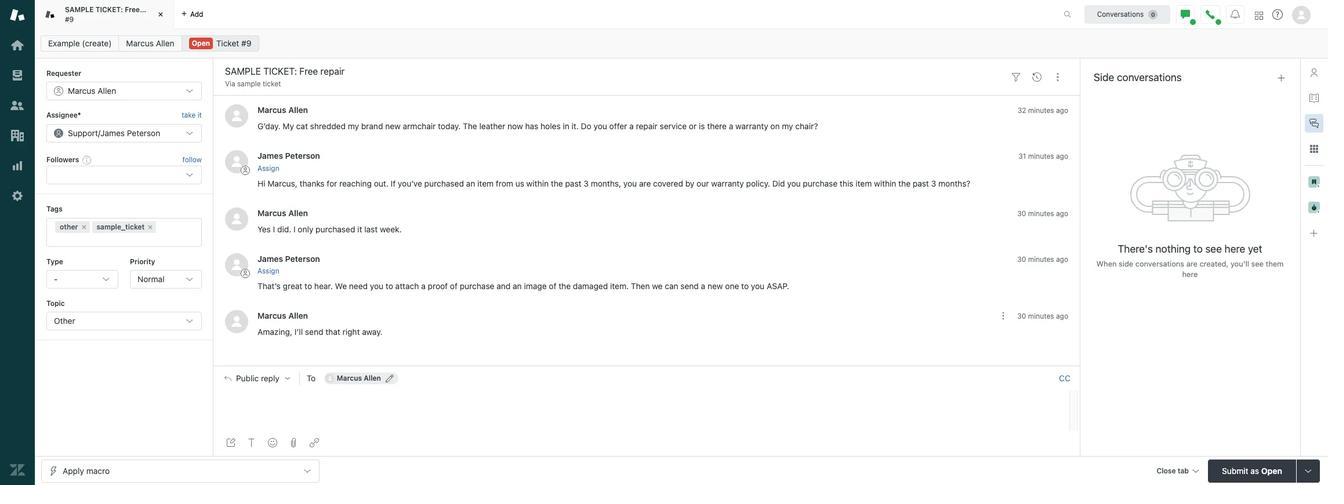 Task type: describe. For each thing, give the bounding box(es) containing it.
my
[[283, 122, 294, 131]]

asap.
[[767, 281, 790, 291]]

topic
[[46, 299, 65, 308]]

30 for week.
[[1018, 209, 1027, 218]]

secondary element
[[35, 32, 1329, 55]]

the
[[463, 122, 477, 131]]

you've
[[398, 179, 422, 188]]

30 for attach
[[1018, 255, 1027, 264]]

zendesk image
[[10, 463, 25, 478]]

months?
[[939, 179, 971, 188]]

ticket:
[[96, 5, 123, 14]]

last
[[365, 224, 378, 234]]

as
[[1251, 466, 1260, 476]]

are inside the there's nothing to see here yet when side conversations are created, you'll see them here
[[1187, 259, 1198, 269]]

0 vertical spatial purchase
[[803, 179, 838, 188]]

take it
[[182, 111, 202, 120]]

by
[[686, 179, 695, 188]]

1 minutes from the top
[[1029, 106, 1055, 115]]

1 horizontal spatial an
[[513, 281, 522, 291]]

reporting image
[[10, 158, 25, 174]]

assign button for hi
[[258, 163, 280, 174]]

tab
[[1178, 467, 1190, 476]]

is
[[699, 122, 705, 131]]

priority
[[130, 257, 155, 266]]

marcus allen link for yes
[[258, 208, 308, 218]]

side
[[1119, 259, 1134, 269]]

i'll
[[295, 327, 303, 337]]

allen up i'll
[[289, 311, 308, 321]]

example (create)
[[48, 38, 112, 48]]

peterson inside assignee* element
[[127, 128, 160, 138]]

31 minutes ago
[[1019, 152, 1069, 161]]

ago for amazing, i'll send that right away.
[[1057, 312, 1069, 321]]

30 minutes ago text field for week.
[[1018, 209, 1069, 218]]

0 horizontal spatial purchase
[[460, 281, 495, 291]]

1 vertical spatial see
[[1252, 259, 1264, 269]]

when
[[1097, 259, 1117, 269]]

marcus allen link for amazing,
[[258, 311, 308, 321]]

0 vertical spatial new
[[385, 122, 401, 131]]

marcus allen up amazing,
[[258, 311, 308, 321]]

avatar image for yes
[[225, 208, 248, 231]]

follow button
[[183, 155, 202, 165]]

knowledge image
[[1310, 93, 1320, 103]]

allen inside requester element
[[98, 86, 116, 96]]

sample
[[237, 80, 261, 88]]

apps image
[[1310, 144, 1320, 154]]

james inside assignee* element
[[100, 128, 125, 138]]

them
[[1267, 259, 1284, 269]]

and
[[497, 281, 511, 291]]

public reply button
[[214, 367, 299, 391]]

0 vertical spatial warranty
[[736, 122, 769, 131]]

months,
[[591, 179, 622, 188]]

macro
[[86, 466, 110, 476]]

1 within from the left
[[527, 179, 549, 188]]

time tracking image
[[1309, 202, 1321, 214]]

submit as open
[[1223, 466, 1283, 476]]

assign button for that's
[[258, 266, 280, 277]]

0 vertical spatial an
[[466, 179, 475, 188]]

minutes for that's great to hear. we need you to attach a proof of purchase and an image of the damaged item. then we can send a new one to you asap.
[[1029, 255, 1055, 264]]

side
[[1094, 72, 1115, 84]]

-
[[54, 274, 58, 284]]

requester
[[46, 69, 81, 78]]

1 vertical spatial warranty
[[712, 179, 744, 188]]

to right one
[[742, 281, 749, 291]]

info on adding followers image
[[83, 156, 92, 165]]

follow
[[183, 156, 202, 164]]

proof
[[428, 281, 448, 291]]

apply
[[63, 466, 84, 476]]

add
[[190, 10, 203, 18]]

3 30 from the top
[[1018, 312, 1027, 321]]

damaged
[[573, 281, 608, 291]]

1 of from the left
[[450, 281, 458, 291]]

you right 'months,'
[[624, 179, 637, 188]]

image
[[524, 281, 547, 291]]

repair inside sample ticket: free repair #9
[[142, 5, 162, 14]]

admin image
[[10, 189, 25, 204]]

free
[[125, 5, 140, 14]]

(create)
[[82, 38, 112, 48]]

1 vertical spatial purchased
[[316, 224, 355, 234]]

normal
[[138, 274, 165, 284]]

#9 inside sample ticket: free repair #9
[[65, 15, 74, 24]]

allen left edit user icon
[[364, 374, 381, 383]]

1 vertical spatial new
[[708, 281, 723, 291]]

that's great to hear. we need you to attach a proof of purchase and an image of the damaged item. then we can send a new one to you asap.
[[258, 281, 790, 291]]

2 ago from the top
[[1057, 152, 1069, 161]]

avatar image for amazing,
[[225, 310, 248, 334]]

we
[[652, 281, 663, 291]]

ticket
[[216, 38, 239, 48]]

2 3 from the left
[[932, 179, 937, 188]]

- button
[[46, 270, 118, 289]]

side conversations
[[1094, 72, 1182, 84]]

/
[[98, 128, 100, 138]]

edit user image
[[386, 375, 394, 383]]

it inside take it button
[[198, 111, 202, 120]]

bookmarks image
[[1309, 176, 1321, 188]]

type
[[46, 257, 63, 266]]

peterson for that's
[[285, 254, 320, 264]]

to inside the there's nothing to see here yet when side conversations are created, you'll see them here
[[1194, 243, 1203, 255]]

only
[[298, 224, 314, 234]]

2 my from the left
[[782, 122, 794, 131]]

take it button
[[182, 110, 202, 122]]

a left proof
[[421, 281, 426, 291]]

marcus inside secondary element
[[126, 38, 154, 48]]

tags
[[46, 205, 63, 214]]

marcus up amazing,
[[258, 311, 286, 321]]

g'day.
[[258, 122, 281, 131]]

james peterson assign for marcus,
[[258, 151, 320, 173]]

additional actions image
[[999, 312, 1009, 321]]

marcus right marcus.allen@example.com image
[[337, 374, 362, 383]]

there's
[[1118, 243, 1154, 255]]

allen up only
[[289, 208, 308, 218]]

you right need
[[370, 281, 384, 291]]

or
[[689, 122, 697, 131]]

reply
[[261, 374, 280, 384]]

hi marcus, thanks for reaching out. if you've purchased an item from us within the past 3 months, you are covered by our warranty policy. did you purchase this item within the past 3 months?
[[258, 179, 971, 188]]

3 30 minutes ago from the top
[[1018, 312, 1069, 321]]

button displays agent's chat status as online. image
[[1181, 10, 1191, 19]]

sample
[[65, 5, 94, 14]]

from
[[496, 179, 514, 188]]

via sample ticket
[[225, 80, 281, 88]]

4 avatar image from the top
[[225, 253, 248, 277]]

1 my from the left
[[348, 122, 359, 131]]

thanks
[[300, 179, 325, 188]]

that's
[[258, 281, 281, 291]]

allen up "cat"
[[289, 105, 308, 115]]

armchair
[[403, 122, 436, 131]]

sample ticket: free repair #9
[[65, 5, 162, 24]]

2 past from the left
[[913, 179, 930, 188]]

peterson for hi
[[285, 151, 320, 161]]

example
[[48, 38, 80, 48]]

that
[[326, 327, 340, 337]]

2 of from the left
[[549, 281, 557, 291]]

get started image
[[10, 38, 25, 53]]

marcus inside requester element
[[68, 86, 95, 96]]

if
[[391, 179, 396, 188]]

amazing, i'll send that right away.
[[258, 327, 383, 337]]

marcus allen up my
[[258, 105, 308, 115]]

a left one
[[701, 281, 706, 291]]

events image
[[1033, 72, 1042, 82]]

in
[[563, 122, 570, 131]]

are inside conversationlabel "log"
[[639, 179, 651, 188]]

chair?
[[796, 122, 819, 131]]

service
[[660, 122, 687, 131]]

amazing,
[[258, 327, 292, 337]]

1 3 from the left
[[584, 179, 589, 188]]

0 vertical spatial purchased
[[425, 179, 464, 188]]

notifications image
[[1231, 10, 1241, 19]]

james peterson link for marcus,
[[258, 151, 320, 161]]

draft mode image
[[226, 439, 236, 448]]

1 vertical spatial open
[[1262, 466, 1283, 476]]

can
[[665, 281, 679, 291]]

marcus allen link inside secondary element
[[119, 35, 182, 52]]

0 vertical spatial conversations
[[1118, 72, 1182, 84]]

allen inside secondary element
[[156, 38, 174, 48]]

marcus allen inside requester element
[[68, 86, 116, 96]]

close tab button
[[1152, 460, 1204, 485]]



Task type: vqa. For each thing, say whether or not it's contained in the screenshot.
may
no



Task type: locate. For each thing, give the bounding box(es) containing it.
1 ago from the top
[[1057, 106, 1069, 115]]

0 vertical spatial 30 minutes ago
[[1018, 209, 1069, 218]]

i right the yes
[[273, 224, 275, 234]]

conversations
[[1098, 10, 1145, 18]]

0 horizontal spatial an
[[466, 179, 475, 188]]

holes
[[541, 122, 561, 131]]

marcus down requester
[[68, 86, 95, 96]]

avatar image for g'day.
[[225, 105, 248, 128]]

assign for hi
[[258, 164, 280, 173]]

1 vertical spatial 30
[[1018, 255, 1027, 264]]

james peterson link
[[258, 151, 320, 161], [258, 254, 320, 264]]

tab containing sample ticket: free repair
[[35, 0, 174, 29]]

3 left months?
[[932, 179, 937, 188]]

conversations
[[1118, 72, 1182, 84], [1136, 259, 1185, 269]]

us
[[516, 179, 525, 188]]

marcus,
[[268, 179, 298, 188]]

there's nothing to see here yet when side conversations are created, you'll see them here
[[1097, 243, 1284, 279]]

an right and
[[513, 281, 522, 291]]

format text image
[[247, 439, 256, 448]]

0 horizontal spatial send
[[305, 327, 323, 337]]

1 vertical spatial james peterson assign
[[258, 254, 320, 276]]

2 assign from the top
[[258, 267, 280, 276]]

2 minutes from the top
[[1029, 152, 1055, 161]]

1 item from the left
[[478, 179, 494, 188]]

3
[[584, 179, 589, 188], [932, 179, 937, 188]]

customer context image
[[1310, 68, 1320, 77]]

it left the last
[[358, 224, 362, 234]]

2 vertical spatial 30 minutes ago text field
[[1018, 312, 1069, 321]]

a right offer
[[630, 122, 634, 131]]

peterson up great
[[285, 254, 320, 264]]

hide composer image
[[642, 362, 652, 371]]

minutes
[[1029, 106, 1055, 115], [1029, 152, 1055, 161], [1029, 209, 1055, 218], [1029, 255, 1055, 264], [1029, 312, 1055, 321]]

marcus allen link down close "image" at the top of the page
[[119, 35, 182, 52]]

0 vertical spatial assign
[[258, 164, 280, 173]]

#9 down sample
[[65, 15, 74, 24]]

1 horizontal spatial i
[[294, 224, 296, 234]]

followers element
[[46, 166, 202, 185]]

marcus allen down requester
[[68, 86, 116, 96]]

organizations image
[[10, 128, 25, 143]]

remove image right "sample_ticket"
[[147, 224, 154, 231]]

conversations down nothing on the bottom right of page
[[1136, 259, 1185, 269]]

item.
[[610, 281, 629, 291]]

2 i from the left
[[294, 224, 296, 234]]

assign button up that's
[[258, 266, 280, 277]]

sample_ticket
[[97, 223, 145, 231]]

0 horizontal spatial are
[[639, 179, 651, 188]]

0 horizontal spatial purchased
[[316, 224, 355, 234]]

leather
[[480, 122, 506, 131]]

are
[[639, 179, 651, 188], [1187, 259, 1198, 269]]

remove image for other
[[80, 224, 87, 231]]

2 avatar image from the top
[[225, 151, 248, 174]]

see
[[1206, 243, 1223, 255], [1252, 259, 1264, 269]]

within right this
[[875, 179, 897, 188]]

you'll
[[1231, 259, 1250, 269]]

2 james peterson link from the top
[[258, 254, 320, 264]]

ago for that's great to hear. we need you to attach a proof of purchase and an image of the damaged item. then we can send a new one to you asap.
[[1057, 255, 1069, 264]]

here up you'll
[[1225, 243, 1246, 255]]

warranty
[[736, 122, 769, 131], [712, 179, 744, 188]]

allen down close "image" at the top of the page
[[156, 38, 174, 48]]

1 vertical spatial 30 minutes ago text field
[[1018, 255, 1069, 264]]

1 vertical spatial send
[[305, 327, 323, 337]]

1 vertical spatial are
[[1187, 259, 1198, 269]]

past left months?
[[913, 179, 930, 188]]

30 minutes ago text field
[[1018, 209, 1069, 218], [1018, 255, 1069, 264], [1018, 312, 1069, 321]]

allen
[[156, 38, 174, 48], [98, 86, 116, 96], [289, 105, 308, 115], [289, 208, 308, 218], [289, 311, 308, 321], [364, 374, 381, 383]]

purchased right only
[[316, 224, 355, 234]]

add link (cmd k) image
[[310, 439, 319, 448]]

0 vertical spatial james peterson link
[[258, 151, 320, 161]]

customers image
[[10, 98, 25, 113]]

did.
[[277, 224, 291, 234]]

james peterson link up marcus,
[[258, 151, 320, 161]]

remove image for sample_ticket
[[147, 224, 154, 231]]

0 horizontal spatial see
[[1206, 243, 1223, 255]]

1 i from the left
[[273, 224, 275, 234]]

james
[[100, 128, 125, 138], [258, 151, 283, 161], [258, 254, 283, 264]]

32 minutes ago
[[1018, 106, 1069, 115]]

there
[[708, 122, 727, 131]]

31 minutes ago text field
[[1019, 152, 1069, 161]]

reaching
[[340, 179, 372, 188]]

it.
[[572, 122, 579, 131]]

past left 'months,'
[[565, 179, 582, 188]]

1 30 minutes ago from the top
[[1018, 209, 1069, 218]]

cc button
[[1060, 374, 1071, 384]]

1 30 from the top
[[1018, 209, 1027, 218]]

get help image
[[1273, 9, 1284, 20]]

peterson right "/" on the top left of the page
[[127, 128, 160, 138]]

ticket
[[263, 80, 281, 88]]

1 horizontal spatial within
[[875, 179, 897, 188]]

0 horizontal spatial #9
[[65, 15, 74, 24]]

you left asap.
[[751, 281, 765, 291]]

1 vertical spatial repair
[[636, 122, 658, 131]]

shredded
[[310, 122, 346, 131]]

see down yet
[[1252, 259, 1264, 269]]

3 30 minutes ago text field from the top
[[1018, 312, 1069, 321]]

remove image right other
[[80, 224, 87, 231]]

2 assign button from the top
[[258, 266, 280, 277]]

#9 inside secondary element
[[241, 38, 252, 48]]

0 vertical spatial open
[[192, 39, 210, 48]]

2 vertical spatial 30
[[1018, 312, 1027, 321]]

followers
[[46, 155, 79, 164]]

marcus up the yes
[[258, 208, 286, 218]]

1 vertical spatial purchase
[[460, 281, 495, 291]]

the right the us in the left of the page
[[551, 179, 563, 188]]

of right proof
[[450, 281, 458, 291]]

conversations button
[[1085, 5, 1171, 24]]

my left brand
[[348, 122, 359, 131]]

0 vertical spatial #9
[[65, 15, 74, 24]]

james peterson link for great
[[258, 254, 320, 264]]

assign up that's
[[258, 267, 280, 276]]

open right as
[[1262, 466, 1283, 476]]

#9 right ticket
[[241, 38, 252, 48]]

you right do
[[594, 122, 608, 131]]

zendesk products image
[[1256, 11, 1264, 19]]

1 horizontal spatial of
[[549, 281, 557, 291]]

marcus.allen@example.com image
[[325, 374, 335, 384]]

then
[[631, 281, 650, 291]]

has
[[525, 122, 539, 131]]

yes i did. i only purchased it last week.
[[258, 224, 402, 234]]

1 vertical spatial peterson
[[285, 151, 320, 161]]

1 vertical spatial assign
[[258, 267, 280, 276]]

assignee* element
[[46, 124, 202, 143]]

displays possible ticket submission types image
[[1305, 467, 1314, 476]]

to left 'attach'
[[386, 281, 393, 291]]

0 horizontal spatial i
[[273, 224, 275, 234]]

james for hi
[[258, 151, 283, 161]]

out.
[[374, 179, 389, 188]]

allen up support / james peterson
[[98, 86, 116, 96]]

purchase left and
[[460, 281, 495, 291]]

james up that's
[[258, 254, 283, 264]]

30
[[1018, 209, 1027, 218], [1018, 255, 1027, 264], [1018, 312, 1027, 321]]

james right support
[[100, 128, 125, 138]]

week.
[[380, 224, 402, 234]]

1 horizontal spatial purchase
[[803, 179, 838, 188]]

james peterson link up great
[[258, 254, 320, 264]]

2 30 minutes ago text field from the top
[[1018, 255, 1069, 264]]

1 horizontal spatial remove image
[[147, 224, 154, 231]]

topic element
[[46, 312, 202, 331]]

marcus allen up did.
[[258, 208, 308, 218]]

0 horizontal spatial open
[[192, 39, 210, 48]]

public reply
[[236, 374, 280, 384]]

for
[[327, 179, 337, 188]]

a right there
[[729, 122, 734, 131]]

new right brand
[[385, 122, 401, 131]]

1 horizontal spatial open
[[1262, 466, 1283, 476]]

it
[[198, 111, 202, 120], [358, 224, 362, 234]]

marcus allen
[[126, 38, 174, 48], [68, 86, 116, 96], [258, 105, 308, 115], [258, 208, 308, 218], [258, 311, 308, 321], [337, 374, 381, 383]]

1 horizontal spatial see
[[1252, 259, 1264, 269]]

an left from at top left
[[466, 179, 475, 188]]

marcus allen down close "image" at the top of the page
[[126, 38, 174, 48]]

offer
[[610, 122, 628, 131]]

james for that's
[[258, 254, 283, 264]]

support / james peterson
[[68, 128, 160, 138]]

3 avatar image from the top
[[225, 208, 248, 231]]

2 vertical spatial peterson
[[285, 254, 320, 264]]

1 30 minutes ago text field from the top
[[1018, 209, 1069, 218]]

0 horizontal spatial here
[[1183, 270, 1199, 279]]

5 avatar image from the top
[[225, 310, 248, 334]]

insert emojis image
[[268, 439, 277, 448]]

conversationlabel log
[[214, 95, 1081, 366]]

0 horizontal spatial it
[[198, 111, 202, 120]]

2 item from the left
[[856, 179, 872, 188]]

filter image
[[1012, 72, 1021, 82]]

1 assign from the top
[[258, 164, 280, 173]]

send right can
[[681, 281, 699, 291]]

2 within from the left
[[875, 179, 897, 188]]

1 vertical spatial 30 minutes ago
[[1018, 255, 1069, 264]]

to left hear.
[[305, 281, 312, 291]]

marcus allen link up my
[[258, 105, 308, 115]]

i right did.
[[294, 224, 296, 234]]

0 vertical spatial are
[[639, 179, 651, 188]]

nothing
[[1156, 243, 1191, 255]]

purchase
[[803, 179, 838, 188], [460, 281, 495, 291]]

1 horizontal spatial past
[[913, 179, 930, 188]]

you
[[594, 122, 608, 131], [624, 179, 637, 188], [788, 179, 801, 188], [370, 281, 384, 291], [751, 281, 765, 291]]

1 remove image from the left
[[80, 224, 87, 231]]

repair inside conversationlabel "log"
[[636, 122, 658, 131]]

4 minutes from the top
[[1029, 255, 1055, 264]]

ticket #9
[[216, 38, 252, 48]]

item left from at top left
[[478, 179, 494, 188]]

1 horizontal spatial repair
[[636, 122, 658, 131]]

30 minutes ago text field for attach
[[1018, 255, 1069, 264]]

marcus up the 'g'day.'
[[258, 105, 286, 115]]

one
[[726, 281, 740, 291]]

1 horizontal spatial new
[[708, 281, 723, 291]]

ticket actions image
[[1054, 72, 1063, 82]]

1 past from the left
[[565, 179, 582, 188]]

public
[[236, 374, 259, 384]]

repair right the 'free'
[[142, 5, 162, 14]]

0 vertical spatial peterson
[[127, 128, 160, 138]]

3 left 'months,'
[[584, 179, 589, 188]]

to up created, on the bottom of the page
[[1194, 243, 1203, 255]]

you right did
[[788, 179, 801, 188]]

the left months?
[[899, 179, 911, 188]]

minutes for amazing, i'll send that right away.
[[1029, 312, 1055, 321]]

1 horizontal spatial #9
[[241, 38, 252, 48]]

0 horizontal spatial of
[[450, 281, 458, 291]]

submit
[[1223, 466, 1249, 476]]

purchased
[[425, 179, 464, 188], [316, 224, 355, 234]]

to
[[307, 374, 316, 384]]

send right i'll
[[305, 327, 323, 337]]

marcus allen inside secondary element
[[126, 38, 174, 48]]

repair left service
[[636, 122, 658, 131]]

g'day. my cat shredded my brand new armchair today. the leather now has holes in it. do you offer a repair service or is there a warranty on my chair?
[[258, 122, 819, 131]]

views image
[[10, 68, 25, 83]]

0 horizontal spatial past
[[565, 179, 582, 188]]

Subject field
[[223, 64, 1004, 78]]

conversations inside the there's nothing to see here yet when side conversations are created, you'll see them here
[[1136, 259, 1185, 269]]

2 james peterson assign from the top
[[258, 254, 320, 276]]

james up hi
[[258, 151, 283, 161]]

0 horizontal spatial item
[[478, 179, 494, 188]]

james peterson assign up great
[[258, 254, 320, 276]]

are left created, on the bottom of the page
[[1187, 259, 1198, 269]]

right
[[343, 327, 360, 337]]

assignee*
[[46, 111, 81, 120]]

it inside conversationlabel "log"
[[358, 224, 362, 234]]

0 vertical spatial repair
[[142, 5, 162, 14]]

0 horizontal spatial 3
[[584, 179, 589, 188]]

created,
[[1200, 259, 1229, 269]]

1 vertical spatial assign button
[[258, 266, 280, 277]]

1 vertical spatial james peterson link
[[258, 254, 320, 264]]

item right this
[[856, 179, 872, 188]]

2 30 from the top
[[1018, 255, 1027, 264]]

item
[[478, 179, 494, 188], [856, 179, 872, 188]]

purchased right you've
[[425, 179, 464, 188]]

open inside secondary element
[[192, 39, 210, 48]]

here down nothing on the bottom right of page
[[1183, 270, 1199, 279]]

assign up hi
[[258, 164, 280, 173]]

1 assign button from the top
[[258, 163, 280, 174]]

2 vertical spatial 30 minutes ago
[[1018, 312, 1069, 321]]

marcus allen right marcus.allen@example.com image
[[337, 374, 381, 383]]

apply macro
[[63, 466, 110, 476]]

2 remove image from the left
[[147, 224, 154, 231]]

1 vertical spatial here
[[1183, 270, 1199, 279]]

the left damaged
[[559, 281, 571, 291]]

0 vertical spatial assign button
[[258, 163, 280, 174]]

it right take
[[198, 111, 202, 120]]

2 vertical spatial james
[[258, 254, 283, 264]]

1 vertical spatial james
[[258, 151, 283, 161]]

other
[[54, 316, 75, 326]]

my right on
[[782, 122, 794, 131]]

tabs tab list
[[35, 0, 1052, 29]]

1 horizontal spatial purchased
[[425, 179, 464, 188]]

1 horizontal spatial item
[[856, 179, 872, 188]]

1 james peterson link from the top
[[258, 151, 320, 161]]

5 minutes from the top
[[1029, 312, 1055, 321]]

1 vertical spatial #9
[[241, 38, 252, 48]]

peterson up thanks
[[285, 151, 320, 161]]

ago for yes i did. i only purchased it last week.
[[1057, 209, 1069, 218]]

of right image
[[549, 281, 557, 291]]

0 horizontal spatial my
[[348, 122, 359, 131]]

purchase left this
[[803, 179, 838, 188]]

yes
[[258, 224, 271, 234]]

zendesk support image
[[10, 8, 25, 23]]

within right the us in the left of the page
[[527, 179, 549, 188]]

1 vertical spatial it
[[358, 224, 362, 234]]

30 minutes ago for attach
[[1018, 255, 1069, 264]]

0 vertical spatial it
[[198, 111, 202, 120]]

0 vertical spatial see
[[1206, 243, 1223, 255]]

marcus allen link up amazing,
[[258, 311, 308, 321]]

assign button
[[258, 163, 280, 174], [258, 266, 280, 277]]

normal button
[[130, 270, 202, 289]]

0 horizontal spatial within
[[527, 179, 549, 188]]

assign button up hi
[[258, 163, 280, 174]]

1 horizontal spatial 3
[[932, 179, 937, 188]]

3 ago from the top
[[1057, 209, 1069, 218]]

1 horizontal spatial are
[[1187, 259, 1198, 269]]

0 vertical spatial send
[[681, 281, 699, 291]]

today.
[[438, 122, 461, 131]]

ago
[[1057, 106, 1069, 115], [1057, 152, 1069, 161], [1057, 209, 1069, 218], [1057, 255, 1069, 264], [1057, 312, 1069, 321]]

assign for that's
[[258, 267, 280, 276]]

0 horizontal spatial remove image
[[80, 224, 87, 231]]

james peterson assign up marcus,
[[258, 151, 320, 173]]

5 ago from the top
[[1057, 312, 1069, 321]]

conversations right side
[[1118, 72, 1182, 84]]

30 minutes ago for week.
[[1018, 209, 1069, 218]]

my
[[348, 122, 359, 131], [782, 122, 794, 131]]

1 horizontal spatial my
[[782, 122, 794, 131]]

attach
[[396, 281, 419, 291]]

32
[[1018, 106, 1027, 115]]

now
[[508, 122, 523, 131]]

1 vertical spatial an
[[513, 281, 522, 291]]

1 avatar image from the top
[[225, 105, 248, 128]]

0 vertical spatial james
[[100, 128, 125, 138]]

0 vertical spatial james peterson assign
[[258, 151, 320, 173]]

open
[[192, 39, 210, 48], [1262, 466, 1283, 476]]

on
[[771, 122, 780, 131]]

0 vertical spatial 30 minutes ago text field
[[1018, 209, 1069, 218]]

close image
[[155, 9, 167, 20]]

new left one
[[708, 281, 723, 291]]

marcus allen link for g'day.
[[258, 105, 308, 115]]

marcus allen link up did.
[[258, 208, 308, 218]]

1 horizontal spatial here
[[1225, 243, 1246, 255]]

warranty right our
[[712, 179, 744, 188]]

0 vertical spatial here
[[1225, 243, 1246, 255]]

marcus down the 'free'
[[126, 38, 154, 48]]

tab
[[35, 0, 174, 29]]

minutes for yes i did. i only purchased it last week.
[[1029, 209, 1055, 218]]

4 ago from the top
[[1057, 255, 1069, 264]]

remove image
[[80, 224, 87, 231], [147, 224, 154, 231]]

32 minutes ago text field
[[1018, 106, 1069, 115]]

0 horizontal spatial repair
[[142, 5, 162, 14]]

policy.
[[747, 179, 771, 188]]

2 30 minutes ago from the top
[[1018, 255, 1069, 264]]

cat
[[296, 122, 308, 131]]

1 horizontal spatial send
[[681, 281, 699, 291]]

cc
[[1060, 374, 1071, 384]]

warranty left on
[[736, 122, 769, 131]]

1 vertical spatial conversations
[[1136, 259, 1185, 269]]

main element
[[0, 0, 35, 486]]

see up created, on the bottom of the page
[[1206, 243, 1223, 255]]

need
[[349, 281, 368, 291]]

are left covered
[[639, 179, 651, 188]]

open left ticket
[[192, 39, 210, 48]]

example (create) button
[[41, 35, 119, 52]]

0 vertical spatial 30
[[1018, 209, 1027, 218]]

1 james peterson assign from the top
[[258, 151, 320, 173]]

james peterson assign for great
[[258, 254, 320, 276]]

avatar image
[[225, 105, 248, 128], [225, 151, 248, 174], [225, 208, 248, 231], [225, 253, 248, 277], [225, 310, 248, 334]]

3 minutes from the top
[[1029, 209, 1055, 218]]

0 horizontal spatial new
[[385, 122, 401, 131]]

requester element
[[46, 82, 202, 101]]

1 horizontal spatial it
[[358, 224, 362, 234]]

add attachment image
[[289, 439, 298, 448]]



